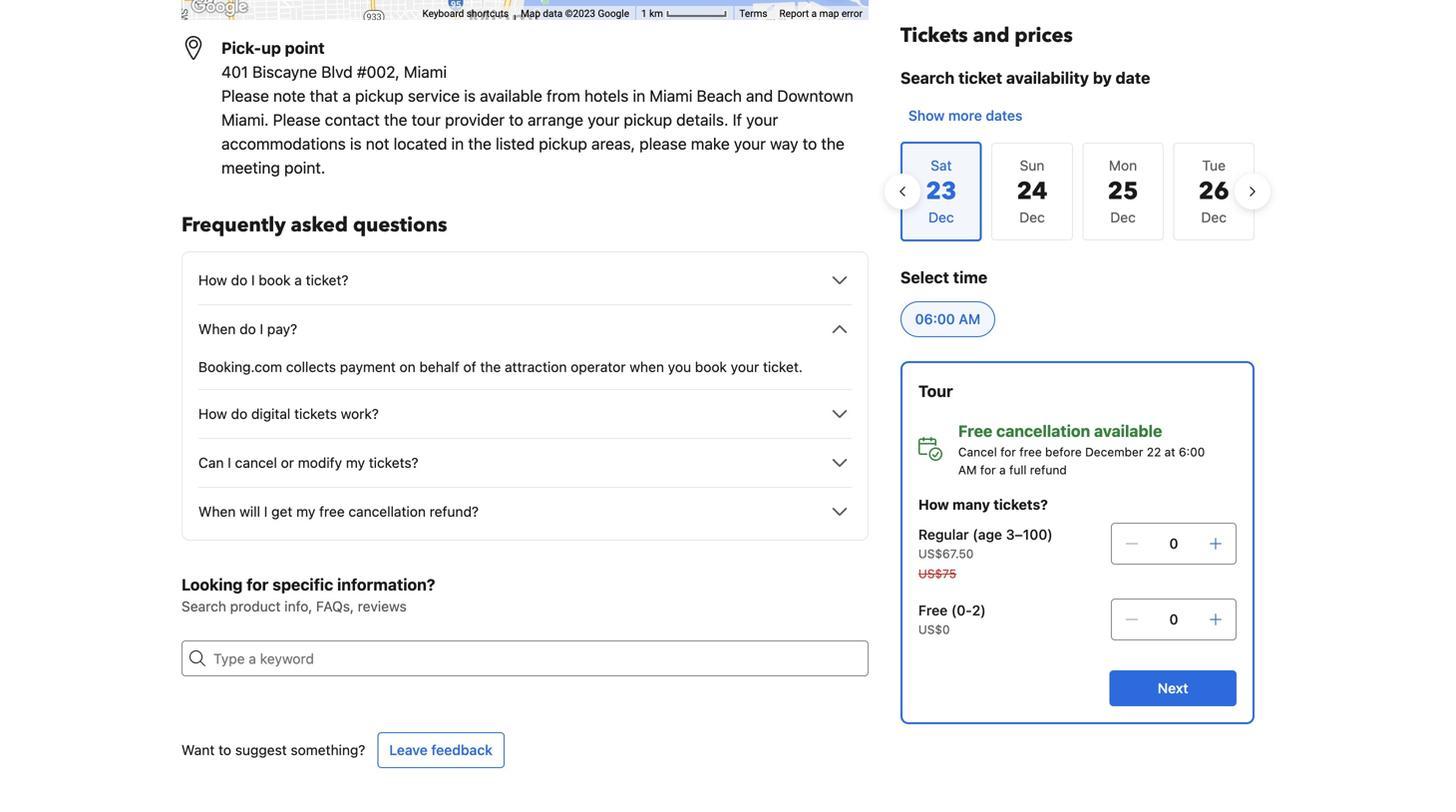 Task type: locate. For each thing, give the bounding box(es) containing it.
my right modify
[[346, 454, 365, 471]]

do
[[231, 272, 248, 288], [240, 321, 256, 337], [231, 406, 248, 422]]

dec inside tue 26 dec
[[1202, 209, 1227, 225]]

1 vertical spatial free
[[919, 602, 948, 619]]

(age
[[973, 526, 1003, 543]]

1 horizontal spatial my
[[346, 454, 365, 471]]

1 vertical spatial do
[[240, 321, 256, 337]]

how
[[199, 272, 227, 288], [199, 406, 227, 422], [919, 496, 949, 513]]

1 vertical spatial how
[[199, 406, 227, 422]]

operator
[[571, 359, 626, 375]]

0
[[1170, 535, 1179, 552], [1170, 611, 1179, 627]]

not
[[366, 134, 389, 153]]

dec for 25
[[1111, 209, 1136, 225]]

cancellation
[[997, 421, 1091, 440], [349, 503, 426, 520]]

1 horizontal spatial for
[[980, 463, 996, 477]]

your down hotels
[[588, 110, 620, 129]]

1 vertical spatial is
[[350, 134, 362, 153]]

search
[[901, 68, 955, 87], [182, 598, 226, 615]]

in
[[633, 86, 646, 105], [451, 134, 464, 153]]

a inside pick-up point 401 biscayne blvd #002, miami please note that a pickup service is available from hotels in miami beach and downtown miami.     please contact the tour provider to arrange your pickup details.    if your accommodations is not located in the listed pickup areas, please make your way to the meeting point.
[[343, 86, 351, 105]]

modify
[[298, 454, 342, 471]]

am down cancel
[[959, 463, 977, 477]]

miami
[[404, 62, 447, 81], [650, 86, 693, 105]]

0 horizontal spatial tickets?
[[369, 454, 419, 471]]

0 vertical spatial free
[[959, 421, 993, 440]]

do left pay?
[[240, 321, 256, 337]]

cancellation left refund?
[[349, 503, 426, 520]]

1 0 from the top
[[1170, 535, 1179, 552]]

pickup down "arrange"
[[539, 134, 587, 153]]

22
[[1147, 445, 1161, 459]]

sun 24 dec
[[1017, 157, 1048, 225]]

0 vertical spatial tickets?
[[369, 454, 419, 471]]

book
[[259, 272, 291, 288], [695, 359, 727, 375]]

0 horizontal spatial please
[[221, 86, 269, 105]]

1 horizontal spatial tickets?
[[994, 496, 1048, 513]]

regular
[[919, 526, 969, 543]]

availability
[[1006, 68, 1089, 87]]

keyboard shortcuts button
[[422, 7, 509, 21]]

1 vertical spatial to
[[803, 134, 817, 153]]

prices
[[1015, 22, 1073, 49]]

1 horizontal spatial free
[[959, 421, 993, 440]]

1 horizontal spatial dec
[[1111, 209, 1136, 225]]

1 vertical spatial available
[[1094, 421, 1163, 440]]

a left full
[[1000, 463, 1006, 477]]

1 horizontal spatial miami
[[650, 86, 693, 105]]

cancellation up before
[[997, 421, 1091, 440]]

0 horizontal spatial for
[[247, 575, 269, 594]]

meeting
[[221, 158, 280, 177]]

information?
[[337, 575, 435, 594]]

pickup up please
[[624, 110, 672, 129]]

ticket
[[959, 68, 1003, 87]]

1 horizontal spatial cancellation
[[997, 421, 1091, 440]]

how up can
[[199, 406, 227, 422]]

dec down '26'
[[1202, 209, 1227, 225]]

2 horizontal spatial to
[[803, 134, 817, 153]]

of
[[463, 359, 476, 375]]

please down the note
[[273, 110, 321, 129]]

my right get
[[296, 503, 315, 520]]

0 horizontal spatial miami
[[404, 62, 447, 81]]

(0-
[[952, 602, 972, 619]]

i for book
[[251, 272, 255, 288]]

free for free cancellation available
[[959, 421, 993, 440]]

0 horizontal spatial my
[[296, 503, 315, 520]]

a
[[812, 8, 817, 20], [343, 86, 351, 105], [295, 272, 302, 288], [1000, 463, 1006, 477]]

when left the will
[[199, 503, 236, 520]]

will
[[240, 503, 260, 520]]

1 horizontal spatial in
[[633, 86, 646, 105]]

1 vertical spatial for
[[980, 463, 996, 477]]

book up pay?
[[259, 272, 291, 288]]

for up product
[[247, 575, 269, 594]]

1 vertical spatial search
[[182, 598, 226, 615]]

the
[[384, 110, 407, 129], [468, 134, 492, 153], [821, 134, 845, 153], [480, 359, 501, 375]]

region
[[885, 134, 1271, 249]]

product
[[230, 598, 281, 615]]

how do digital tickets work? button
[[199, 402, 852, 426]]

available
[[480, 86, 543, 105], [1094, 421, 1163, 440]]

select
[[901, 268, 950, 287]]

free inside when will i get my free cancellation refund? dropdown button
[[319, 503, 345, 520]]

miami up details.
[[650, 86, 693, 105]]

for down cancel
[[980, 463, 996, 477]]

dec down 25
[[1111, 209, 1136, 225]]

a inside dropdown button
[[295, 272, 302, 288]]

free inside free cancellation available cancel for free before december 22 at 6:00 am for a full refund
[[1020, 445, 1042, 459]]

dec for 26
[[1202, 209, 1227, 225]]

2 when from the top
[[199, 503, 236, 520]]

tickets? up 3–100)
[[994, 496, 1048, 513]]

2 dec from the left
[[1111, 209, 1136, 225]]

available inside pick-up point 401 biscayne blvd #002, miami please note that a pickup service is available from hotels in miami beach and downtown miami.     please contact the tour provider to arrange your pickup details.    if your accommodations is not located in the listed pickup areas, please make your way to the meeting point.
[[480, 86, 543, 105]]

cancellation inside dropdown button
[[349, 503, 426, 520]]

dec
[[1020, 209, 1045, 225], [1111, 209, 1136, 225], [1202, 209, 1227, 225]]

1 dec from the left
[[1020, 209, 1045, 225]]

1 vertical spatial free
[[319, 503, 345, 520]]

do up when do i pay? at left
[[231, 272, 248, 288]]

frequently asked questions
[[182, 211, 447, 239]]

a left ticket?
[[295, 272, 302, 288]]

how for how many tickets?
[[919, 496, 949, 513]]

if
[[733, 110, 742, 129]]

free
[[1020, 445, 1042, 459], [319, 503, 345, 520]]

the down "provider"
[[468, 134, 492, 153]]

how for how do digital tickets work?
[[199, 406, 227, 422]]

how up regular
[[919, 496, 949, 513]]

1 horizontal spatial pickup
[[539, 134, 587, 153]]

tickets? inside the can i cancel or modify my tickets? dropdown button
[[369, 454, 419, 471]]

1 horizontal spatial please
[[273, 110, 321, 129]]

2 vertical spatial for
[[247, 575, 269, 594]]

want to suggest something?
[[182, 742, 365, 758]]

0 vertical spatial please
[[221, 86, 269, 105]]

book right you on the left top
[[695, 359, 727, 375]]

book inside dropdown button
[[259, 272, 291, 288]]

2 horizontal spatial dec
[[1202, 209, 1227, 225]]

and up ticket at top
[[973, 22, 1010, 49]]

0 for free (0-2)
[[1170, 611, 1179, 627]]

search inside looking for specific information? search product info, faqs, reviews
[[182, 598, 226, 615]]

0 vertical spatial available
[[480, 86, 543, 105]]

how down frequently
[[199, 272, 227, 288]]

attraction
[[505, 359, 567, 375]]

report
[[780, 8, 809, 20]]

0 vertical spatial miami
[[404, 62, 447, 81]]

1 horizontal spatial and
[[973, 22, 1010, 49]]

0 vertical spatial how
[[199, 272, 227, 288]]

1 when from the top
[[199, 321, 236, 337]]

3 dec from the left
[[1202, 209, 1227, 225]]

0 horizontal spatial to
[[218, 742, 231, 758]]

before
[[1046, 445, 1082, 459]]

more
[[949, 107, 982, 124]]

free up cancel
[[959, 421, 993, 440]]

a right that
[[343, 86, 351, 105]]

and inside pick-up point 401 biscayne blvd #002, miami please note that a pickup service is available from hotels in miami beach and downtown miami.     please contact the tour provider to arrange your pickup details.    if your accommodations is not located in the listed pickup areas, please make your way to the meeting point.
[[746, 86, 773, 105]]

0 horizontal spatial in
[[451, 134, 464, 153]]

free inside free cancellation available cancel for free before december 22 at 6:00 am for a full refund
[[959, 421, 993, 440]]

1 vertical spatial am
[[959, 463, 977, 477]]

1 vertical spatial and
[[746, 86, 773, 105]]

on
[[400, 359, 416, 375]]

1 vertical spatial tickets?
[[994, 496, 1048, 513]]

1 vertical spatial my
[[296, 503, 315, 520]]

i up when do i pay? at left
[[251, 272, 255, 288]]

when
[[630, 359, 664, 375]]

1 horizontal spatial is
[[464, 86, 476, 105]]

leave feedback
[[389, 742, 493, 758]]

do left digital
[[231, 406, 248, 422]]

date
[[1116, 68, 1151, 87]]

dec inside mon 25 dec
[[1111, 209, 1136, 225]]

map region
[[182, 0, 869, 20]]

0 horizontal spatial free
[[919, 602, 948, 619]]

my
[[346, 454, 365, 471], [296, 503, 315, 520]]

map data ©2023 google
[[521, 8, 629, 20]]

pickup down #002,
[[355, 86, 404, 105]]

frequently
[[182, 211, 286, 239]]

0 for regular (age 3–100)
[[1170, 535, 1179, 552]]

search ticket availability by date
[[901, 68, 1151, 87]]

terms
[[740, 8, 768, 20]]

to right way
[[803, 134, 817, 153]]

0 vertical spatial search
[[901, 68, 955, 87]]

please up miami.
[[221, 86, 269, 105]]

0 horizontal spatial pickup
[[355, 86, 404, 105]]

reviews
[[358, 598, 407, 615]]

25
[[1108, 175, 1139, 208]]

payment
[[340, 359, 396, 375]]

1 vertical spatial please
[[273, 110, 321, 129]]

am right 06:00
[[959, 311, 981, 327]]

us$67.50
[[919, 547, 974, 561]]

faqs,
[[316, 598, 354, 615]]

0 vertical spatial when
[[199, 321, 236, 337]]

0 down at
[[1170, 535, 1179, 552]]

can i cancel or modify my tickets?
[[199, 454, 419, 471]]

when
[[199, 321, 236, 337], [199, 503, 236, 520]]

free up full
[[1020, 445, 1042, 459]]

i right the will
[[264, 503, 268, 520]]

to right want
[[218, 742, 231, 758]]

1 vertical spatial when
[[199, 503, 236, 520]]

is up "provider"
[[464, 86, 476, 105]]

hotels
[[585, 86, 629, 105]]

digital
[[251, 406, 291, 422]]

in right hotels
[[633, 86, 646, 105]]

0 up the next
[[1170, 611, 1179, 627]]

free inside free (0-2) us$0
[[919, 602, 948, 619]]

0 vertical spatial free
[[1020, 445, 1042, 459]]

tickets
[[901, 22, 968, 49]]

miami.
[[221, 110, 269, 129]]

your right if
[[746, 110, 778, 129]]

available up "provider"
[[480, 86, 543, 105]]

the right of
[[480, 359, 501, 375]]

0 horizontal spatial free
[[319, 503, 345, 520]]

dec for 24
[[1020, 209, 1045, 225]]

2 0 from the top
[[1170, 611, 1179, 627]]

the right way
[[821, 134, 845, 153]]

how many tickets?
[[919, 496, 1048, 513]]

tickets? down work?
[[369, 454, 419, 471]]

1 horizontal spatial to
[[509, 110, 524, 129]]

0 horizontal spatial book
[[259, 272, 291, 288]]

available up december in the right of the page
[[1094, 421, 1163, 440]]

when up booking.com
[[199, 321, 236, 337]]

and right 'beach'
[[746, 86, 773, 105]]

1 horizontal spatial book
[[695, 359, 727, 375]]

dec inside sun 24 dec
[[1020, 209, 1045, 225]]

1 horizontal spatial free
[[1020, 445, 1042, 459]]

2 vertical spatial how
[[919, 496, 949, 513]]

0 horizontal spatial and
[[746, 86, 773, 105]]

please
[[221, 86, 269, 105], [273, 110, 321, 129]]

is left not
[[350, 134, 362, 153]]

i left pay?
[[260, 321, 263, 337]]

show more dates button
[[901, 98, 1031, 134]]

1 horizontal spatial search
[[901, 68, 955, 87]]

search up the show
[[901, 68, 955, 87]]

2)
[[972, 602, 986, 619]]

when will i get my free cancellation refund? button
[[199, 500, 852, 524]]

free
[[959, 421, 993, 440], [919, 602, 948, 619]]

0 horizontal spatial available
[[480, 86, 543, 105]]

for up full
[[1001, 445, 1016, 459]]

1 horizontal spatial available
[[1094, 421, 1163, 440]]

search down looking
[[182, 598, 226, 615]]

free right get
[[319, 503, 345, 520]]

0 horizontal spatial dec
[[1020, 209, 1045, 225]]

free up the us$0
[[919, 602, 948, 619]]

1 vertical spatial miami
[[650, 86, 693, 105]]

0 vertical spatial 0
[[1170, 535, 1179, 552]]

0 horizontal spatial search
[[182, 598, 226, 615]]

questions
[[353, 211, 447, 239]]

you
[[668, 359, 691, 375]]

in down "provider"
[[451, 134, 464, 153]]

0 vertical spatial cancellation
[[997, 421, 1091, 440]]

way
[[770, 134, 799, 153]]

dec down 24
[[1020, 209, 1045, 225]]

1 vertical spatial cancellation
[[349, 503, 426, 520]]

leave feedback button
[[377, 732, 505, 768]]

to up listed
[[509, 110, 524, 129]]

2 vertical spatial do
[[231, 406, 248, 422]]

2 horizontal spatial pickup
[[624, 110, 672, 129]]

1 vertical spatial 0
[[1170, 611, 1179, 627]]

2 horizontal spatial for
[[1001, 445, 1016, 459]]

next
[[1158, 680, 1189, 696]]

i for get
[[264, 503, 268, 520]]

0 vertical spatial book
[[259, 272, 291, 288]]

when for when do i pay?
[[199, 321, 236, 337]]

0 vertical spatial do
[[231, 272, 248, 288]]

2 vertical spatial to
[[218, 742, 231, 758]]

miami up service
[[404, 62, 447, 81]]

0 horizontal spatial cancellation
[[349, 503, 426, 520]]

1 vertical spatial pickup
[[624, 110, 672, 129]]



Task type: vqa. For each thing, say whether or not it's contained in the screenshot.
2nd Coffee from the bottom of the page
no



Task type: describe. For each thing, give the bounding box(es) containing it.
do for pay?
[[240, 321, 256, 337]]

6:00
[[1179, 445, 1205, 459]]

do for tickets
[[231, 406, 248, 422]]

get
[[271, 503, 293, 520]]

your down if
[[734, 134, 766, 153]]

dates
[[986, 107, 1023, 124]]

please
[[640, 134, 687, 153]]

contact
[[325, 110, 380, 129]]

can
[[199, 454, 224, 471]]

free for cancellation
[[1020, 445, 1042, 459]]

i for pay?
[[260, 321, 263, 337]]

point
[[285, 38, 325, 57]]

0 horizontal spatial is
[[350, 134, 362, 153]]

a left "map"
[[812, 8, 817, 20]]

0 vertical spatial to
[[509, 110, 524, 129]]

your left ticket.
[[731, 359, 759, 375]]

cancel
[[959, 445, 997, 459]]

pay?
[[267, 321, 297, 337]]

that
[[310, 86, 338, 105]]

show more dates
[[909, 107, 1023, 124]]

behalf
[[419, 359, 460, 375]]

select time
[[901, 268, 988, 287]]

shortcuts
[[467, 8, 509, 20]]

pick-
[[221, 38, 261, 57]]

work?
[[341, 406, 379, 422]]

collects
[[286, 359, 336, 375]]

regular (age 3–100) us$67.50
[[919, 526, 1053, 561]]

06:00
[[915, 311, 955, 327]]

at
[[1165, 445, 1176, 459]]

24
[[1017, 175, 1048, 208]]

accommodations
[[221, 134, 346, 153]]

service
[[408, 86, 460, 105]]

us$0
[[919, 622, 950, 636]]

map
[[820, 8, 839, 20]]

1
[[641, 8, 647, 20]]

make
[[691, 134, 730, 153]]

free for free (0-2)
[[919, 602, 948, 619]]

up
[[261, 38, 281, 57]]

looking
[[182, 575, 243, 594]]

sun
[[1020, 157, 1045, 174]]

how do i book a ticket?
[[199, 272, 349, 288]]

0 vertical spatial for
[[1001, 445, 1016, 459]]

km
[[650, 8, 663, 20]]

for inside looking for specific information? search product info, faqs, reviews
[[247, 575, 269, 594]]

06:00 am
[[915, 311, 981, 327]]

mon
[[1109, 157, 1137, 174]]

i right can
[[228, 454, 231, 471]]

when will i get my free cancellation refund?
[[199, 503, 479, 520]]

#002,
[[357, 62, 400, 81]]

december
[[1085, 445, 1144, 459]]

info,
[[285, 598, 312, 615]]

next button
[[1110, 670, 1237, 706]]

provider
[[445, 110, 505, 129]]

from
[[547, 86, 580, 105]]

google image
[[187, 0, 252, 20]]

1 km
[[641, 8, 666, 20]]

0 vertical spatial in
[[633, 86, 646, 105]]

details.
[[677, 110, 729, 129]]

©2023
[[565, 8, 596, 20]]

26
[[1199, 175, 1230, 208]]

free for will
[[319, 503, 345, 520]]

refund
[[1030, 463, 1067, 477]]

free (0-2) us$0
[[919, 602, 986, 636]]

how do digital tickets work?
[[199, 406, 379, 422]]

1 km button
[[635, 6, 734, 21]]

feedback
[[431, 742, 493, 758]]

booking.com collects payment on behalf of the attraction operator when you book your ticket.
[[199, 359, 803, 375]]

cancellation inside free cancellation available cancel for free before december 22 at 6:00 am for a full refund
[[997, 421, 1091, 440]]

1 vertical spatial in
[[451, 134, 464, 153]]

arrange
[[528, 110, 584, 129]]

available inside free cancellation available cancel for free before december 22 at 6:00 am for a full refund
[[1094, 421, 1163, 440]]

region containing 24
[[885, 134, 1271, 249]]

how for how do i book a ticket?
[[199, 272, 227, 288]]

listed
[[496, 134, 535, 153]]

0 vertical spatial am
[[959, 311, 981, 327]]

when do i pay? button
[[199, 317, 852, 341]]

do for book
[[231, 272, 248, 288]]

3–100)
[[1006, 526, 1053, 543]]

report a map error link
[[780, 8, 863, 20]]

a inside free cancellation available cancel for free before december 22 at 6:00 am for a full refund
[[1000, 463, 1006, 477]]

tickets and prices
[[901, 22, 1073, 49]]

pick-up point 401 biscayne blvd #002, miami please note that a pickup service is available from hotels in miami beach and downtown miami.     please contact the tour provider to arrange your pickup details.    if your accommodations is not located in the listed pickup areas, please make your way to the meeting point.
[[221, 38, 854, 177]]

point.
[[284, 158, 325, 177]]

1 vertical spatial book
[[695, 359, 727, 375]]

am inside free cancellation available cancel for free before december 22 at 6:00 am for a full refund
[[959, 463, 977, 477]]

tour
[[919, 382, 953, 401]]

google
[[598, 8, 629, 20]]

beach
[[697, 86, 742, 105]]

0 vertical spatial and
[[973, 22, 1010, 49]]

want
[[182, 742, 215, 758]]

blvd
[[321, 62, 353, 81]]

0 vertical spatial my
[[346, 454, 365, 471]]

how do i book a ticket? button
[[199, 268, 852, 292]]

2 vertical spatial pickup
[[539, 134, 587, 153]]

tour
[[412, 110, 441, 129]]

located
[[394, 134, 447, 153]]

when do i pay?
[[199, 321, 297, 337]]

looking for specific information? search product info, faqs, reviews
[[182, 575, 435, 615]]

terms link
[[740, 8, 768, 20]]

tue
[[1203, 157, 1226, 174]]

biscayne
[[252, 62, 317, 81]]

Type a keyword field
[[206, 640, 869, 676]]

the up not
[[384, 110, 407, 129]]

refund?
[[430, 503, 479, 520]]

0 vertical spatial is
[[464, 86, 476, 105]]

when for when will i get my free cancellation refund?
[[199, 503, 236, 520]]

data
[[543, 8, 563, 20]]

downtown
[[777, 86, 854, 105]]

401
[[221, 62, 248, 81]]

tue 26 dec
[[1199, 157, 1230, 225]]

full
[[1010, 463, 1027, 477]]

0 vertical spatial pickup
[[355, 86, 404, 105]]



